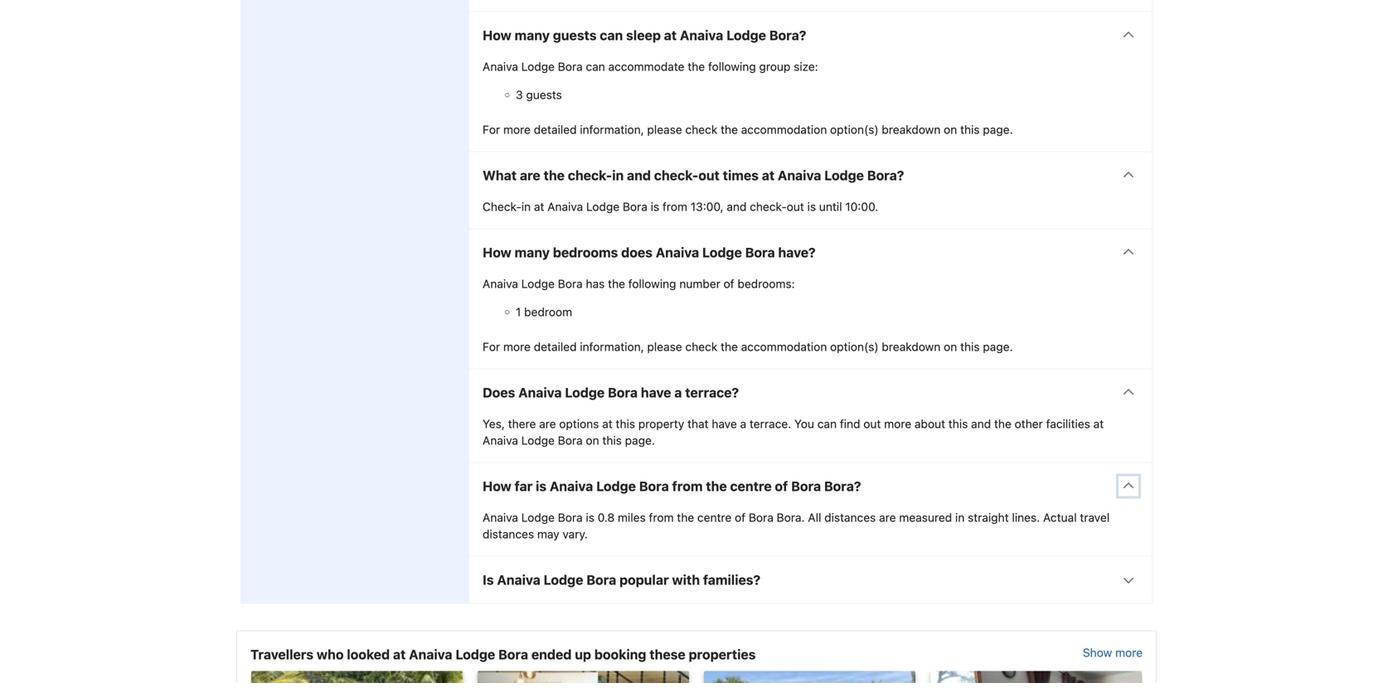 Task type: vqa. For each thing, say whether or not it's contained in the screenshot.
is inside dropdown button
yes



Task type: describe. For each thing, give the bounding box(es) containing it.
property
[[639, 417, 685, 431]]

page. for how many bedrooms does anaiva lodge bora have?
[[983, 340, 1013, 354]]

0.8
[[598, 511, 615, 525]]

1 horizontal spatial check-
[[654, 167, 699, 183]]

does anaiva lodge bora have a terrace?
[[483, 385, 739, 401]]

information, for can
[[580, 123, 644, 136]]

what are the check-in and check-out times at anaiva lodge bora?
[[483, 167, 905, 183]]

show
[[1083, 646, 1113, 660]]

bora inside is anaiva lodge bora popular with families? dropdown button
[[587, 572, 617, 588]]

is up how many bedrooms does anaiva lodge bora have?
[[651, 200, 660, 213]]

at right looked
[[393, 647, 406, 663]]

size:
[[794, 60, 819, 73]]

yes,
[[483, 417, 505, 431]]

how far is anaiva lodge bora from the centre of bora bora? button
[[470, 463, 1152, 510]]

properties
[[689, 647, 756, 663]]

how far is anaiva lodge bora from the centre of bora bora?
[[483, 479, 862, 494]]

sleep
[[626, 27, 661, 43]]

on for how many guests can sleep at anaiva lodge bora?
[[944, 123, 958, 136]]

at right facilities
[[1094, 417, 1104, 431]]

from for bora
[[672, 479, 703, 494]]

anaiva right looked
[[409, 647, 453, 663]]

at right check-
[[534, 200, 545, 213]]

centre for bora.
[[698, 511, 732, 525]]

at right options
[[602, 417, 613, 431]]

page. for how many guests can sleep at anaiva lodge bora?
[[983, 123, 1013, 136]]

and inside what are the check-in and check-out times at anaiva lodge bora? dropdown button
[[627, 167, 651, 183]]

about
[[915, 417, 946, 431]]

ended
[[532, 647, 572, 663]]

option(s) for how many guests can sleep at anaiva lodge bora?
[[831, 123, 879, 136]]

information, for does
[[580, 340, 644, 354]]

please for anaiva
[[647, 340, 683, 354]]

check-in at anaiva lodge bora is from 13:00, and check-out is until 10:00.
[[483, 200, 879, 213]]

have inside yes, there are options at this property that have a terrace. you can find out more about this and the other facilities at anaiva lodge bora on this page.
[[712, 417, 737, 431]]

the down that
[[706, 479, 727, 494]]

all
[[808, 511, 822, 525]]

looked
[[347, 647, 390, 663]]

far
[[515, 479, 533, 494]]

families?
[[703, 572, 761, 588]]

straight
[[968, 511, 1009, 525]]

vary.
[[563, 527, 588, 541]]

0 vertical spatial distances
[[825, 511, 876, 525]]

have?
[[779, 245, 816, 260]]

detailed for bedrooms
[[534, 340, 577, 354]]

travel
[[1080, 511, 1110, 525]]

have inside dropdown button
[[641, 385, 672, 401]]

can for accommodate
[[586, 60, 605, 73]]

accommodation for lodge
[[741, 123, 827, 136]]

until
[[820, 200, 843, 213]]

how many bedrooms does anaiva lodge bora have? button
[[470, 229, 1152, 276]]

3
[[516, 88, 523, 101]]

yes, there are options at this property that have a terrace. you can find out more about this and the other facilities at anaiva lodge bora on this page.
[[483, 417, 1104, 447]]

facilities
[[1047, 417, 1091, 431]]

many for guests
[[515, 27, 550, 43]]

guests inside how many guests can sleep at anaiva lodge bora? dropdown button
[[553, 27, 597, 43]]

show more
[[1083, 646, 1143, 660]]

in inside dropdown button
[[612, 167, 624, 183]]

the right what
[[544, 167, 565, 183]]

the right has
[[608, 277, 625, 291]]

anaiva inside how many guests can sleep at anaiva lodge bora? dropdown button
[[680, 27, 724, 43]]

out inside dropdown button
[[699, 167, 720, 183]]

0 vertical spatial bora?
[[770, 27, 807, 43]]

anaiva lodge bora can accommodate the following group size:
[[483, 60, 819, 73]]

on inside yes, there are options at this property that have a terrace. you can find out more about this and the other facilities at anaiva lodge bora on this page.
[[586, 434, 599, 447]]

10:00.
[[846, 200, 879, 213]]

the right accommodate
[[688, 60, 705, 73]]

bedrooms:
[[738, 277, 795, 291]]

lodge inside does anaiva lodge bora have a terrace? dropdown button
[[565, 385, 605, 401]]

more down 1
[[504, 340, 531, 354]]

the inside yes, there are options at this property that have a terrace. you can find out more about this and the other facilities at anaiva lodge bora on this page.
[[995, 417, 1012, 431]]

lodge inside how many bedrooms does anaiva lodge bora have? dropdown button
[[703, 245, 742, 260]]

anaiva up 3
[[483, 60, 518, 73]]

3 guests
[[516, 88, 562, 101]]

times
[[723, 167, 759, 183]]

for for how many bedrooms does anaiva lodge bora have?
[[483, 340, 500, 354]]

1 vertical spatial following
[[629, 277, 677, 291]]

what are the check-in and check-out times at anaiva lodge bora? button
[[470, 152, 1152, 199]]

does
[[483, 385, 515, 401]]

1 horizontal spatial out
[[787, 200, 805, 213]]

is inside dropdown button
[[536, 479, 547, 494]]

anaiva inside the how far is anaiva lodge bora from the centre of bora bora? dropdown button
[[550, 479, 593, 494]]

actual
[[1044, 511, 1077, 525]]

accordion control element
[[469, 0, 1153, 604]]

has
[[586, 277, 605, 291]]

bedrooms
[[553, 245, 618, 260]]

anaiva lodge bora has the following number of bedrooms:
[[483, 277, 795, 291]]

bora inside does anaiva lodge bora have a terrace? dropdown button
[[608, 385, 638, 401]]

options
[[559, 417, 599, 431]]

are inside what are the check-in and check-out times at anaiva lodge bora? dropdown button
[[520, 167, 541, 183]]

up
[[575, 647, 591, 663]]

group
[[759, 60, 791, 73]]

and inside yes, there are options at this property that have a terrace. you can find out more about this and the other facilities at anaiva lodge bora on this page.
[[972, 417, 992, 431]]

1
[[516, 305, 521, 319]]

does
[[621, 245, 653, 260]]

1 horizontal spatial following
[[708, 60, 756, 73]]

check-
[[483, 200, 522, 213]]

travellers
[[251, 647, 314, 663]]

0 horizontal spatial check-
[[568, 167, 612, 183]]

lines.
[[1012, 511, 1040, 525]]

for more detailed information, please check the accommodation option(s) breakdown on this page. for bora
[[483, 340, 1013, 354]]

accommodation for have?
[[741, 340, 827, 354]]

anaiva inside what are the check-in and check-out times at anaiva lodge bora? dropdown button
[[778, 167, 822, 183]]

1 vertical spatial distances
[[483, 527, 534, 541]]

you
[[795, 417, 815, 431]]

there
[[508, 417, 536, 431]]

at right times
[[762, 167, 775, 183]]

anaiva lodge bora is 0.8 miles from the centre of bora bora. all distances are measured in straight lines. actual travel distances may vary.
[[483, 511, 1110, 541]]

that
[[688, 417, 709, 431]]

bora inside how many bedrooms does anaiva lodge bora have? dropdown button
[[745, 245, 775, 260]]

may
[[537, 527, 560, 541]]

1 bedroom
[[516, 305, 573, 319]]

who
[[317, 647, 344, 663]]



Task type: locate. For each thing, give the bounding box(es) containing it.
detailed down bedroom
[[534, 340, 577, 354]]

a
[[675, 385, 682, 401], [740, 417, 747, 431]]

check up terrace? on the bottom
[[686, 340, 718, 354]]

2 detailed from the top
[[534, 340, 577, 354]]

check up what are the check-in and check-out times at anaiva lodge bora?
[[686, 123, 718, 136]]

more down 3
[[504, 123, 531, 136]]

is
[[483, 572, 494, 588]]

lodge down vary.
[[544, 572, 584, 588]]

2 how from the top
[[483, 245, 512, 260]]

of right number
[[724, 277, 735, 291]]

the up terrace? on the bottom
[[721, 340, 738, 354]]

guests left sleep
[[553, 27, 597, 43]]

check- up bedrooms
[[568, 167, 612, 183]]

of for bora?
[[775, 479, 788, 494]]

show more link
[[1083, 645, 1143, 665]]

1 vertical spatial check
[[686, 340, 718, 354]]

0 vertical spatial accommodation
[[741, 123, 827, 136]]

detailed
[[534, 123, 577, 136], [534, 340, 577, 354]]

accommodate
[[609, 60, 685, 73]]

a left terrace? on the bottom
[[675, 385, 682, 401]]

lodge down there
[[522, 434, 555, 447]]

anaiva right sleep
[[680, 27, 724, 43]]

centre up anaiva lodge bora is 0.8 miles from the centre of bora bora. all distances are measured in straight lines. actual travel distances may vary. on the bottom
[[730, 479, 772, 494]]

with
[[672, 572, 700, 588]]

from right the miles
[[649, 511, 674, 525]]

0 vertical spatial for
[[483, 123, 500, 136]]

2 vertical spatial can
[[818, 417, 837, 431]]

following
[[708, 60, 756, 73], [629, 277, 677, 291]]

page. inside yes, there are options at this property that have a terrace. you can find out more about this and the other facilities at anaiva lodge bora on this page.
[[625, 434, 655, 447]]

please for sleep
[[647, 123, 683, 136]]

2 vertical spatial are
[[879, 511, 896, 525]]

other
[[1015, 417, 1043, 431]]

the inside anaiva lodge bora is 0.8 miles from the centre of bora bora. all distances are measured in straight lines. actual travel distances may vary.
[[677, 511, 695, 525]]

1 vertical spatial how
[[483, 245, 512, 260]]

anaiva inside yes, there are options at this property that have a terrace. you can find out more about this and the other facilities at anaiva lodge bora on this page.
[[483, 434, 518, 447]]

how for how many bedrooms does anaiva lodge bora have?
[[483, 245, 512, 260]]

0 vertical spatial page.
[[983, 123, 1013, 136]]

1 vertical spatial page.
[[983, 340, 1013, 354]]

from left 13:00,
[[663, 200, 688, 213]]

of left bora.
[[735, 511, 746, 525]]

1 detailed from the top
[[534, 123, 577, 136]]

2 accommodation from the top
[[741, 340, 827, 354]]

are inside anaiva lodge bora is 0.8 miles from the centre of bora bora. all distances are measured in straight lines. actual travel distances may vary.
[[879, 511, 896, 525]]

lodge up 0.8
[[597, 479, 636, 494]]

anaiva right "is"
[[497, 572, 541, 588]]

from down that
[[672, 479, 703, 494]]

more right show
[[1116, 646, 1143, 660]]

0 vertical spatial following
[[708, 60, 756, 73]]

page.
[[983, 123, 1013, 136], [983, 340, 1013, 354], [625, 434, 655, 447]]

0 vertical spatial detailed
[[534, 123, 577, 136]]

lodge inside anaiva lodge bora is 0.8 miles from the centre of bora bora. all distances are measured in straight lines. actual travel distances may vary.
[[522, 511, 555, 525]]

in
[[612, 167, 624, 183], [522, 200, 531, 213], [956, 511, 965, 525]]

1 horizontal spatial in
[[612, 167, 624, 183]]

1 vertical spatial can
[[586, 60, 605, 73]]

information,
[[580, 123, 644, 136], [580, 340, 644, 354]]

centre inside anaiva lodge bora is 0.8 miles from the centre of bora bora. all distances are measured in straight lines. actual travel distances may vary.
[[698, 511, 732, 525]]

0 vertical spatial how
[[483, 27, 512, 43]]

2 vertical spatial out
[[864, 417, 881, 431]]

2 vertical spatial from
[[649, 511, 674, 525]]

anaiva up there
[[519, 385, 562, 401]]

out up 13:00,
[[699, 167, 720, 183]]

guests
[[553, 27, 597, 43], [526, 88, 562, 101]]

can inside yes, there are options at this property that have a terrace. you can find out more about this and the other facilities at anaiva lodge bora on this page.
[[818, 417, 837, 431]]

check-
[[568, 167, 612, 183], [654, 167, 699, 183], [750, 200, 787, 213]]

how many guests can sleep at anaiva lodge bora?
[[483, 27, 807, 43]]

on for how many bedrooms does anaiva lodge bora have?
[[944, 340, 958, 354]]

lodge up number
[[703, 245, 742, 260]]

anaiva
[[680, 27, 724, 43], [483, 60, 518, 73], [778, 167, 822, 183], [548, 200, 583, 213], [656, 245, 699, 260], [483, 277, 518, 291], [519, 385, 562, 401], [483, 434, 518, 447], [550, 479, 593, 494], [483, 511, 518, 525], [497, 572, 541, 588], [409, 647, 453, 663]]

2 information, from the top
[[580, 340, 644, 354]]

can left accommodate
[[586, 60, 605, 73]]

2 vertical spatial in
[[956, 511, 965, 525]]

can right you on the bottom right
[[818, 417, 837, 431]]

are right what
[[520, 167, 541, 183]]

the down how far is anaiva lodge bora from the centre of bora bora?
[[677, 511, 695, 525]]

out
[[699, 167, 720, 183], [787, 200, 805, 213], [864, 417, 881, 431]]

0 vertical spatial from
[[663, 200, 688, 213]]

check- up check-in at anaiva lodge bora is from 13:00, and check-out is until 10:00.
[[654, 167, 699, 183]]

0 horizontal spatial bora?
[[770, 27, 807, 43]]

1 breakdown from the top
[[882, 123, 941, 136]]

for up the does
[[483, 340, 500, 354]]

and right 13:00,
[[727, 200, 747, 213]]

1 vertical spatial of
[[775, 479, 788, 494]]

0 horizontal spatial of
[[724, 277, 735, 291]]

1 check from the top
[[686, 123, 718, 136]]

and left other
[[972, 417, 992, 431]]

1 vertical spatial are
[[539, 417, 556, 431]]

0 vertical spatial a
[[675, 385, 682, 401]]

1 accommodation from the top
[[741, 123, 827, 136]]

centre inside dropdown button
[[730, 479, 772, 494]]

a inside dropdown button
[[675, 385, 682, 401]]

1 vertical spatial accommodation
[[741, 340, 827, 354]]

and
[[627, 167, 651, 183], [727, 200, 747, 213], [972, 417, 992, 431]]

this
[[961, 123, 980, 136], [961, 340, 980, 354], [616, 417, 635, 431], [949, 417, 968, 431], [603, 434, 622, 447]]

check- down times
[[750, 200, 787, 213]]

1 for more detailed information, please check the accommodation option(s) breakdown on this page. from the top
[[483, 123, 1013, 136]]

bedroom
[[524, 305, 573, 319]]

for
[[483, 123, 500, 136], [483, 340, 500, 354]]

lodge inside is anaiva lodge bora popular with families? dropdown button
[[544, 572, 584, 588]]

1 information, from the top
[[580, 123, 644, 136]]

2 vertical spatial page.
[[625, 434, 655, 447]]

accommodation
[[741, 123, 827, 136], [741, 340, 827, 354]]

0 vertical spatial and
[[627, 167, 651, 183]]

1 vertical spatial on
[[944, 340, 958, 354]]

is
[[651, 200, 660, 213], [808, 200, 816, 213], [536, 479, 547, 494], [586, 511, 595, 525]]

can left sleep
[[600, 27, 623, 43]]

for more detailed information, please check the accommodation option(s) breakdown on this page. up terrace? on the bottom
[[483, 340, 1013, 354]]

terrace.
[[750, 417, 792, 431]]

0 vertical spatial please
[[647, 123, 683, 136]]

have up property
[[641, 385, 672, 401]]

0 vertical spatial can
[[600, 27, 623, 43]]

how for how many guests can sleep at anaiva lodge bora?
[[483, 27, 512, 43]]

please up what are the check-in and check-out times at anaiva lodge bora?
[[647, 123, 683, 136]]

many inside dropdown button
[[515, 27, 550, 43]]

have right that
[[712, 417, 737, 431]]

0 horizontal spatial a
[[675, 385, 682, 401]]

2 check from the top
[[686, 340, 718, 354]]

for more detailed information, please check the accommodation option(s) breakdown on this page. up times
[[483, 123, 1013, 136]]

0 vertical spatial guests
[[553, 27, 597, 43]]

what
[[483, 167, 517, 183]]

centre down how far is anaiva lodge bora from the centre of bora bora?
[[698, 511, 732, 525]]

is inside anaiva lodge bora is 0.8 miles from the centre of bora bora. all distances are measured in straight lines. actual travel distances may vary.
[[586, 511, 595, 525]]

are inside yes, there are options at this property that have a terrace. you can find out more about this and the other facilities at anaiva lodge bora on this page.
[[539, 417, 556, 431]]

at right sleep
[[664, 27, 677, 43]]

lodge up may
[[522, 511, 555, 525]]

2 horizontal spatial bora?
[[868, 167, 905, 183]]

0 vertical spatial breakdown
[[882, 123, 941, 136]]

13:00,
[[691, 200, 724, 213]]

lodge down "is"
[[456, 647, 495, 663]]

0 horizontal spatial following
[[629, 277, 677, 291]]

anaiva inside does anaiva lodge bora have a terrace? dropdown button
[[519, 385, 562, 401]]

more inside yes, there are options at this property that have a terrace. you can find out more about this and the other facilities at anaiva lodge bora on this page.
[[884, 417, 912, 431]]

anaiva inside anaiva lodge bora is 0.8 miles from the centre of bora bora. all distances are measured in straight lines. actual travel distances may vary.
[[483, 511, 518, 525]]

check for lodge
[[686, 340, 718, 354]]

bora? up anaiva lodge bora is 0.8 miles from the centre of bora bora. all distances are measured in straight lines. actual travel distances may vary. on the bottom
[[825, 479, 862, 494]]

following left group
[[708, 60, 756, 73]]

miles
[[618, 511, 646, 525]]

lodge inside how many guests can sleep at anaiva lodge bora? dropdown button
[[727, 27, 767, 43]]

1 how from the top
[[483, 27, 512, 43]]

1 vertical spatial please
[[647, 340, 683, 354]]

anaiva inside how many bedrooms does anaiva lodge bora have? dropdown button
[[656, 245, 699, 260]]

is anaiva lodge bora popular with families?
[[483, 572, 761, 588]]

popular
[[620, 572, 669, 588]]

please down anaiva lodge bora has the following number of bedrooms:
[[647, 340, 683, 354]]

on
[[944, 123, 958, 136], [944, 340, 958, 354], [586, 434, 599, 447]]

option(s) up does anaiva lodge bora have a terrace? dropdown button
[[831, 340, 879, 354]]

how inside dropdown button
[[483, 245, 512, 260]]

are
[[520, 167, 541, 183], [539, 417, 556, 431], [879, 511, 896, 525]]

0 vertical spatial information,
[[580, 123, 644, 136]]

for for how many guests can sleep at anaiva lodge bora?
[[483, 123, 500, 136]]

1 horizontal spatial a
[[740, 417, 747, 431]]

distances left may
[[483, 527, 534, 541]]

anaiva up bedrooms
[[548, 200, 583, 213]]

2 horizontal spatial out
[[864, 417, 881, 431]]

number
[[680, 277, 721, 291]]

the left other
[[995, 417, 1012, 431]]

distances right all
[[825, 511, 876, 525]]

of inside dropdown button
[[775, 479, 788, 494]]

1 vertical spatial have
[[712, 417, 737, 431]]

3 how from the top
[[483, 479, 512, 494]]

1 vertical spatial option(s)
[[831, 340, 879, 354]]

bora.
[[777, 511, 805, 525]]

many left bedrooms
[[515, 245, 550, 260]]

out inside yes, there are options at this property that have a terrace. you can find out more about this and the other facilities at anaiva lodge bora on this page.
[[864, 417, 881, 431]]

lodge inside the how far is anaiva lodge bora from the centre of bora bora? dropdown button
[[597, 479, 636, 494]]

anaiva right the far
[[550, 479, 593, 494]]

anaiva inside is anaiva lodge bora popular with families? dropdown button
[[497, 572, 541, 588]]

2 vertical spatial and
[[972, 417, 992, 431]]

detailed down 3 guests
[[534, 123, 577, 136]]

how many bedrooms does anaiva lodge bora have?
[[483, 245, 816, 260]]

booking
[[595, 647, 647, 663]]

lodge inside what are the check-in and check-out times at anaiva lodge bora? dropdown button
[[825, 167, 864, 183]]

2 for from the top
[[483, 340, 500, 354]]

1 vertical spatial and
[[727, 200, 747, 213]]

and up check-in at anaiva lodge bora is from 13:00, and check-out is until 10:00.
[[627, 167, 651, 183]]

how many guests can sleep at anaiva lodge bora? button
[[470, 12, 1152, 58]]

accommodation up what are the check-in and check-out times at anaiva lodge bora? dropdown button
[[741, 123, 827, 136]]

0 horizontal spatial and
[[627, 167, 651, 183]]

for more detailed information, please check the accommodation option(s) breakdown on this page.
[[483, 123, 1013, 136], [483, 340, 1013, 354]]

2 vertical spatial on
[[586, 434, 599, 447]]

the up times
[[721, 123, 738, 136]]

please
[[647, 123, 683, 136], [647, 340, 683, 354]]

1 vertical spatial centre
[[698, 511, 732, 525]]

2 horizontal spatial of
[[775, 479, 788, 494]]

1 vertical spatial guests
[[526, 88, 562, 101]]

lodge up options
[[565, 385, 605, 401]]

of up bora.
[[775, 479, 788, 494]]

2 horizontal spatial check-
[[750, 200, 787, 213]]

breakdown for how many bedrooms does anaiva lodge bora have?
[[882, 340, 941, 354]]

distances
[[825, 511, 876, 525], [483, 527, 534, 541]]

2 horizontal spatial and
[[972, 417, 992, 431]]

guests right 3
[[526, 88, 562, 101]]

bora? up 10:00.
[[868, 167, 905, 183]]

from inside anaiva lodge bora is 0.8 miles from the centre of bora bora. all distances are measured in straight lines. actual travel distances may vary.
[[649, 511, 674, 525]]

terrace?
[[685, 385, 739, 401]]

lodge up 1 bedroom
[[522, 277, 555, 291]]

in inside anaiva lodge bora is 0.8 miles from the centre of bora bora. all distances are measured in straight lines. actual travel distances may vary.
[[956, 511, 965, 525]]

find
[[840, 417, 861, 431]]

detailed for guests
[[534, 123, 577, 136]]

2 vertical spatial bora?
[[825, 479, 862, 494]]

many up 3 guests
[[515, 27, 550, 43]]

2 please from the top
[[647, 340, 683, 354]]

is left until
[[808, 200, 816, 213]]

out right find
[[864, 417, 881, 431]]

of inside anaiva lodge bora is 0.8 miles from the centre of bora bora. all distances are measured in straight lines. actual travel distances may vary.
[[735, 511, 746, 525]]

can
[[600, 27, 623, 43], [586, 60, 605, 73], [818, 417, 837, 431]]

0 horizontal spatial have
[[641, 385, 672, 401]]

the
[[688, 60, 705, 73], [721, 123, 738, 136], [544, 167, 565, 183], [608, 277, 625, 291], [721, 340, 738, 354], [995, 417, 1012, 431], [706, 479, 727, 494], [677, 511, 695, 525]]

from for miles
[[649, 511, 674, 525]]

1 horizontal spatial distances
[[825, 511, 876, 525]]

1 please from the top
[[647, 123, 683, 136]]

1 horizontal spatial and
[[727, 200, 747, 213]]

are right there
[[539, 417, 556, 431]]

at
[[664, 27, 677, 43], [762, 167, 775, 183], [534, 200, 545, 213], [602, 417, 613, 431], [1094, 417, 1104, 431], [393, 647, 406, 663]]

0 vertical spatial are
[[520, 167, 541, 183]]

check
[[686, 123, 718, 136], [686, 340, 718, 354]]

lodge up until
[[825, 167, 864, 183]]

more left about
[[884, 417, 912, 431]]

of for bora.
[[735, 511, 746, 525]]

1 many from the top
[[515, 27, 550, 43]]

option(s) for how many bedrooms does anaiva lodge bora have?
[[831, 340, 879, 354]]

0 vertical spatial of
[[724, 277, 735, 291]]

2 option(s) from the top
[[831, 340, 879, 354]]

1 vertical spatial in
[[522, 200, 531, 213]]

2 horizontal spatial in
[[956, 511, 965, 525]]

anaiva up 1
[[483, 277, 518, 291]]

1 horizontal spatial have
[[712, 417, 737, 431]]

1 vertical spatial detailed
[[534, 340, 577, 354]]

2 vertical spatial of
[[735, 511, 746, 525]]

many inside dropdown button
[[515, 245, 550, 260]]

0 vertical spatial many
[[515, 27, 550, 43]]

0 horizontal spatial in
[[522, 200, 531, 213]]

centre
[[730, 479, 772, 494], [698, 511, 732, 525]]

these
[[650, 647, 686, 663]]

0 horizontal spatial distances
[[483, 527, 534, 541]]

0 horizontal spatial out
[[699, 167, 720, 183]]

lodge
[[727, 27, 767, 43], [522, 60, 555, 73], [825, 167, 864, 183], [586, 200, 620, 213], [703, 245, 742, 260], [522, 277, 555, 291], [565, 385, 605, 401], [522, 434, 555, 447], [597, 479, 636, 494], [522, 511, 555, 525], [544, 572, 584, 588], [456, 647, 495, 663]]

0 vertical spatial centre
[[730, 479, 772, 494]]

2 vertical spatial how
[[483, 479, 512, 494]]

centre for bora?
[[730, 479, 772, 494]]

1 for from the top
[[483, 123, 500, 136]]

measured
[[900, 511, 953, 525]]

is anaiva lodge bora popular with families? button
[[470, 557, 1152, 603]]

lodge up bedrooms
[[586, 200, 620, 213]]

0 vertical spatial for more detailed information, please check the accommodation option(s) breakdown on this page.
[[483, 123, 1013, 136]]

from
[[663, 200, 688, 213], [672, 479, 703, 494], [649, 511, 674, 525]]

from inside dropdown button
[[672, 479, 703, 494]]

1 option(s) from the top
[[831, 123, 879, 136]]

is right the far
[[536, 479, 547, 494]]

for up what
[[483, 123, 500, 136]]

0 vertical spatial have
[[641, 385, 672, 401]]

accommodation up does anaiva lodge bora have a terrace? dropdown button
[[741, 340, 827, 354]]

can for sleep
[[600, 27, 623, 43]]

out down what are the check-in and check-out times at anaiva lodge bora? dropdown button
[[787, 200, 805, 213]]

0 vertical spatial check
[[686, 123, 718, 136]]

a inside yes, there are options at this property that have a terrace. you can find out more about this and the other facilities at anaiva lodge bora on this page.
[[740, 417, 747, 431]]

1 vertical spatial breakdown
[[882, 340, 941, 354]]

information, down accommodate
[[580, 123, 644, 136]]

anaiva down yes,
[[483, 434, 518, 447]]

for more detailed information, please check the accommodation option(s) breakdown on this page. for anaiva
[[483, 123, 1013, 136]]

2 many from the top
[[515, 245, 550, 260]]

option(s) up what are the check-in and check-out times at anaiva lodge bora? dropdown button
[[831, 123, 879, 136]]

1 vertical spatial for more detailed information, please check the accommodation option(s) breakdown on this page.
[[483, 340, 1013, 354]]

travellers who looked at anaiva lodge bora ended up booking these properties
[[251, 647, 756, 663]]

1 vertical spatial many
[[515, 245, 550, 260]]

check for at
[[686, 123, 718, 136]]

1 vertical spatial bora?
[[868, 167, 905, 183]]

2 breakdown from the top
[[882, 340, 941, 354]]

2 for more detailed information, please check the accommodation option(s) breakdown on this page. from the top
[[483, 340, 1013, 354]]

breakdown for how many guests can sleep at anaiva lodge bora?
[[882, 123, 941, 136]]

1 vertical spatial from
[[672, 479, 703, 494]]

0 vertical spatial in
[[612, 167, 624, 183]]

1 horizontal spatial bora?
[[825, 479, 862, 494]]

anaiva down the far
[[483, 511, 518, 525]]

1 vertical spatial information,
[[580, 340, 644, 354]]

bora
[[558, 60, 583, 73], [623, 200, 648, 213], [745, 245, 775, 260], [558, 277, 583, 291], [608, 385, 638, 401], [558, 434, 583, 447], [639, 479, 669, 494], [792, 479, 821, 494], [558, 511, 583, 525], [749, 511, 774, 525], [587, 572, 617, 588], [499, 647, 528, 663]]

option(s)
[[831, 123, 879, 136], [831, 340, 879, 354]]

a left terrace. at the bottom of the page
[[740, 417, 747, 431]]

0 vertical spatial option(s)
[[831, 123, 879, 136]]

bora? up group
[[770, 27, 807, 43]]

many for bedrooms
[[515, 245, 550, 260]]

of
[[724, 277, 735, 291], [775, 479, 788, 494], [735, 511, 746, 525]]

lodge up group
[[727, 27, 767, 43]]

are left "measured"
[[879, 511, 896, 525]]

how for how far is anaiva lodge bora from the centre of bora bora?
[[483, 479, 512, 494]]

bora?
[[770, 27, 807, 43], [868, 167, 905, 183], [825, 479, 862, 494]]

can inside dropdown button
[[600, 27, 623, 43]]

lodge inside yes, there are options at this property that have a terrace. you can find out more about this and the other facilities at anaiva lodge bora on this page.
[[522, 434, 555, 447]]

is left 0.8
[[586, 511, 595, 525]]

bora inside yes, there are options at this property that have a terrace. you can find out more about this and the other facilities at anaiva lodge bora on this page.
[[558, 434, 583, 447]]

1 horizontal spatial of
[[735, 511, 746, 525]]

1 vertical spatial a
[[740, 417, 747, 431]]

more
[[504, 123, 531, 136], [504, 340, 531, 354], [884, 417, 912, 431], [1116, 646, 1143, 660]]

0 vertical spatial on
[[944, 123, 958, 136]]

1 vertical spatial for
[[483, 340, 500, 354]]

does anaiva lodge bora have a terrace? button
[[470, 369, 1152, 416]]

1 vertical spatial out
[[787, 200, 805, 213]]

lodge up 3 guests
[[522, 60, 555, 73]]

anaiva up number
[[656, 245, 699, 260]]

anaiva up until
[[778, 167, 822, 183]]

following down how many bedrooms does anaiva lodge bora have?
[[629, 277, 677, 291]]

0 vertical spatial out
[[699, 167, 720, 183]]

information, up does anaiva lodge bora have a terrace?
[[580, 340, 644, 354]]



